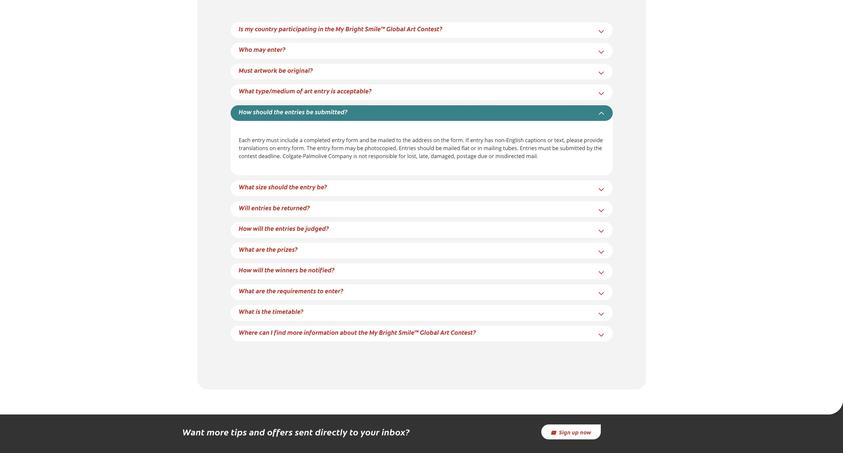 Task type: locate. For each thing, give the bounding box(es) containing it.
entries up mail.
[[520, 145, 537, 152]]

how down what are the prizes?
[[239, 266, 252, 274]]

must
[[266, 137, 279, 144], [538, 145, 551, 152]]

about
[[340, 328, 357, 337]]

contest
[[239, 153, 257, 160]]

postage
[[457, 153, 476, 160]]

more left the tips
[[207, 426, 229, 438]]

1 vertical spatial my
[[369, 328, 378, 337]]

requirements
[[277, 287, 316, 295]]

0 horizontal spatial contest?
[[417, 24, 442, 33]]

mailed
[[378, 137, 395, 144], [443, 145, 460, 152]]

to left your
[[350, 426, 359, 438]]

the
[[325, 24, 334, 33], [274, 108, 283, 116], [403, 137, 411, 144], [441, 137, 449, 144], [594, 145, 602, 152], [289, 183, 299, 191], [265, 224, 274, 233], [267, 245, 276, 253], [265, 266, 274, 274], [267, 287, 276, 295], [262, 307, 271, 316], [359, 328, 368, 337]]

the left prizes?
[[267, 245, 276, 253]]

0 vertical spatial should
[[253, 108, 273, 116]]

0 vertical spatial to
[[396, 137, 401, 144]]

0 horizontal spatial or
[[471, 145, 476, 152]]

be right artwork
[[279, 66, 286, 74]]

and
[[360, 137, 369, 144], [249, 426, 265, 438]]

entry up 'translations'
[[252, 137, 265, 144]]

3 how from the top
[[239, 266, 252, 274]]

how will the entries be judged?
[[239, 224, 329, 233]]

1 vertical spatial smile™
[[399, 328, 419, 337]]

1 horizontal spatial must
[[538, 145, 551, 152]]

be up damaged,
[[436, 145, 442, 152]]

2 how from the top
[[239, 224, 252, 233]]

0 vertical spatial form
[[346, 137, 358, 144]]

0 horizontal spatial must
[[266, 137, 279, 144]]

1 horizontal spatial to
[[350, 426, 359, 438]]

more
[[287, 328, 303, 337], [207, 426, 229, 438]]

information
[[304, 328, 339, 337]]

1 vertical spatial how
[[239, 224, 252, 233]]

will down what are the prizes?
[[253, 266, 263, 274]]

captions
[[525, 137, 546, 144]]

sign
[[559, 429, 571, 436]]

due
[[478, 153, 487, 160]]

be up photocopied.
[[370, 137, 377, 144]]

and up not
[[360, 137, 369, 144]]

on right address on the top of the page
[[433, 137, 440, 144]]

0 vertical spatial smile™
[[365, 24, 385, 33]]

0 vertical spatial how
[[239, 108, 252, 116]]

timetable?
[[273, 307, 303, 316]]

be up not
[[357, 145, 363, 152]]

and right the tips
[[249, 426, 265, 438]]

how up the each
[[239, 108, 252, 116]]

0 vertical spatial entries
[[285, 108, 305, 116]]

1 entries from the left
[[399, 145, 416, 152]]

enter? down notified?
[[325, 287, 343, 295]]

0 vertical spatial art
[[407, 24, 416, 33]]

0 vertical spatial will
[[253, 224, 263, 233]]

the down type/medium
[[274, 108, 283, 116]]

to up for
[[396, 137, 401, 144]]

are left prizes?
[[256, 245, 265, 253]]

bright
[[346, 24, 364, 33], [379, 328, 397, 337]]

0 horizontal spatial on
[[270, 145, 276, 152]]

0 vertical spatial and
[[360, 137, 369, 144]]

now
[[580, 429, 591, 436]]

0 vertical spatial form.
[[451, 137, 464, 144]]

1 vertical spatial more
[[207, 426, 229, 438]]

not
[[359, 153, 367, 160]]

entry
[[314, 87, 330, 95], [252, 137, 265, 144], [332, 137, 345, 144], [470, 137, 483, 144], [277, 145, 290, 152], [317, 145, 330, 152], [300, 183, 316, 191]]

enter? up must artwork be original? "button"
[[267, 45, 286, 54]]

1 vertical spatial in
[[478, 145, 482, 152]]

company
[[328, 153, 352, 160]]

1 horizontal spatial more
[[287, 328, 303, 337]]

include
[[280, 137, 298, 144]]

0 horizontal spatial bright
[[346, 24, 364, 33]]

your
[[361, 426, 380, 438]]

is left not
[[353, 153, 357, 160]]

has
[[485, 137, 493, 144]]

0 vertical spatial are
[[256, 245, 265, 253]]

1 vertical spatial contest?
[[451, 328, 476, 337]]

country
[[255, 24, 277, 33]]

smile™
[[365, 24, 385, 33], [399, 328, 419, 337]]

1 will from the top
[[253, 224, 263, 233]]

english
[[506, 137, 524, 144]]

must up the deadline.
[[266, 137, 279, 144]]

mailed up photocopied.
[[378, 137, 395, 144]]

or down mailing on the right top
[[489, 153, 494, 160]]

0 vertical spatial enter?
[[267, 45, 286, 54]]

4 what from the top
[[239, 287, 254, 295]]

1 horizontal spatial contest?
[[451, 328, 476, 337]]

1 horizontal spatial art
[[440, 328, 449, 337]]

1 vertical spatial to
[[318, 287, 324, 295]]

0 vertical spatial may
[[254, 45, 266, 54]]

1 horizontal spatial entries
[[520, 145, 537, 152]]

in right participating
[[318, 24, 324, 33]]

are
[[256, 245, 265, 253], [256, 287, 265, 295]]

entries up lost,
[[399, 145, 416, 152]]

1 horizontal spatial bright
[[379, 328, 397, 337]]

1 vertical spatial will
[[253, 266, 263, 274]]

are up what is the timetable?
[[256, 287, 265, 295]]

1 are from the top
[[256, 245, 265, 253]]

2 horizontal spatial or
[[548, 137, 553, 144]]

be?
[[317, 183, 327, 191]]

is
[[239, 24, 243, 33]]

2 horizontal spatial is
[[353, 153, 357, 160]]

to down notified?
[[318, 287, 324, 295]]

0 horizontal spatial enter?
[[267, 45, 286, 54]]

1 horizontal spatial global
[[420, 328, 439, 337]]

2 horizontal spatial to
[[396, 137, 401, 144]]

if
[[466, 137, 469, 144]]

on up the deadline.
[[270, 145, 276, 152]]

1 vertical spatial should
[[417, 145, 434, 152]]

is up can
[[256, 307, 260, 316]]

should up late,
[[417, 145, 434, 152]]

0 horizontal spatial in
[[318, 24, 324, 33]]

0 horizontal spatial smile™
[[365, 24, 385, 33]]

3 what from the top
[[239, 245, 254, 253]]

2 vertical spatial is
[[256, 307, 260, 316]]

1 horizontal spatial mailed
[[443, 145, 460, 152]]

of
[[297, 87, 303, 95]]

0 vertical spatial in
[[318, 24, 324, 33]]

will
[[239, 204, 250, 212]]

should
[[253, 108, 273, 116], [417, 145, 434, 152], [268, 183, 288, 191]]

more right find
[[287, 328, 303, 337]]

entries down of
[[285, 108, 305, 116]]

who
[[239, 45, 252, 54]]

2 vertical spatial how
[[239, 266, 252, 274]]

will up what are the prizes? button
[[253, 224, 263, 233]]

or
[[548, 137, 553, 144], [471, 145, 476, 152], [489, 153, 494, 160]]

1 horizontal spatial or
[[489, 153, 494, 160]]

returned?
[[282, 204, 310, 212]]

or right flat
[[471, 145, 476, 152]]

prizes?
[[277, 245, 298, 253]]

may
[[254, 45, 266, 54], [345, 145, 356, 152]]

lost,
[[407, 153, 418, 160]]

1 vertical spatial enter?
[[325, 287, 343, 295]]

2 vertical spatial should
[[268, 183, 288, 191]]

1 vertical spatial form.
[[292, 145, 305, 152]]

1 horizontal spatial form.
[[451, 137, 464, 144]]

1 how from the top
[[239, 108, 252, 116]]

should right the size
[[268, 183, 288, 191]]

must down the captions
[[538, 145, 551, 152]]

are for prizes?
[[256, 245, 265, 253]]

on
[[433, 137, 440, 144], [270, 145, 276, 152]]

submitted?
[[315, 108, 348, 116]]

each entry must include a completed entry form and be mailed to the address on the form. if entry has non-english captions or text, please provide translations on entry form. the entry form may be photocopied. entries should be mailed flat or in mailing tubes. entries must be submitted by the contest deadline. colgate-palmolive company is not responsible for lost, late, damaged, postage due or misdirected mail.
[[239, 137, 603, 160]]

1 horizontal spatial is
[[331, 87, 336, 95]]

1 what from the top
[[239, 87, 254, 95]]

art
[[407, 24, 416, 33], [440, 328, 449, 337]]

1 vertical spatial is
[[353, 153, 357, 160]]

how for how will the winners be notified?
[[239, 266, 252, 274]]

0 vertical spatial contest?
[[417, 24, 442, 33]]

1 horizontal spatial may
[[345, 145, 356, 152]]

or left the text,
[[548, 137, 553, 144]]

0 horizontal spatial may
[[254, 45, 266, 54]]

form. down a
[[292, 145, 305, 152]]

late,
[[419, 153, 429, 160]]

0 vertical spatial on
[[433, 137, 440, 144]]

the up damaged,
[[441, 137, 449, 144]]

what for what are the requirements to enter?
[[239, 287, 254, 295]]

0 horizontal spatial mailed
[[378, 137, 395, 144]]

where can i find more information about the my bright smile™ global art contest?
[[239, 328, 476, 337]]

is
[[331, 87, 336, 95], [353, 153, 357, 160], [256, 307, 260, 316]]

how down 'will'
[[239, 224, 252, 233]]

0 horizontal spatial entries
[[399, 145, 416, 152]]

0 horizontal spatial form.
[[292, 145, 305, 152]]

entries right 'will'
[[251, 204, 271, 212]]

mailing
[[484, 145, 502, 152]]

2 are from the top
[[256, 287, 265, 295]]

is up submitted?
[[331, 87, 336, 95]]

acceptable?
[[337, 87, 372, 95]]

entries for should
[[285, 108, 305, 116]]

what type/medium of art entry is acceptable?
[[239, 87, 372, 95]]

1 horizontal spatial and
[[360, 137, 369, 144]]

in up due
[[478, 145, 482, 152]]

entry up company
[[332, 137, 345, 144]]

1 vertical spatial are
[[256, 287, 265, 295]]

1 horizontal spatial in
[[478, 145, 482, 152]]

1 horizontal spatial my
[[369, 328, 378, 337]]

2 vertical spatial entries
[[275, 224, 295, 233]]

the right participating
[[325, 24, 334, 33]]

where can i find more information about the my bright smile™ global art contest? button
[[239, 328, 476, 337]]

0 vertical spatial bright
[[346, 24, 364, 33]]

entries for will
[[275, 224, 295, 233]]

1 vertical spatial may
[[345, 145, 356, 152]]

mailed up damaged,
[[443, 145, 460, 152]]

form. left if
[[451, 137, 464, 144]]

entries
[[285, 108, 305, 116], [251, 204, 271, 212], [275, 224, 295, 233]]

entries up prizes?
[[275, 224, 295, 233]]

1 vertical spatial and
[[249, 426, 265, 438]]

0 vertical spatial global
[[386, 24, 405, 33]]

1 vertical spatial or
[[471, 145, 476, 152]]

up
[[572, 429, 579, 436]]

0 horizontal spatial form
[[332, 145, 344, 152]]

how for how should the entries be submitted?
[[239, 108, 252, 116]]

1 vertical spatial bright
[[379, 328, 397, 337]]

the left the winners
[[265, 266, 274, 274]]

how for how will the entries be judged?
[[239, 224, 252, 233]]

how will the winners be notified?
[[239, 266, 335, 274]]

0 vertical spatial my
[[336, 24, 344, 33]]

should down type/medium
[[253, 108, 273, 116]]

1 vertical spatial art
[[440, 328, 449, 337]]

and inside each entry must include a completed entry form and be mailed to the address on the form. if entry has non-english captions or text, please provide translations on entry form. the entry form may be photocopied. entries should be mailed flat or in mailing tubes. entries must be submitted by the contest deadline. colgate-palmolive company is not responsible for lost, late, damaged, postage due or misdirected mail.
[[360, 137, 369, 144]]

responsible
[[368, 153, 397, 160]]

enter?
[[267, 45, 286, 54], [325, 287, 343, 295]]

0 horizontal spatial global
[[386, 24, 405, 33]]

5 what from the top
[[239, 307, 254, 316]]

1 horizontal spatial enter?
[[325, 287, 343, 295]]

form
[[346, 137, 358, 144], [332, 145, 344, 152]]

0 vertical spatial more
[[287, 328, 303, 337]]

inbox?
[[382, 426, 410, 438]]

2 will from the top
[[253, 266, 263, 274]]

1 vertical spatial global
[[420, 328, 439, 337]]

what
[[239, 87, 254, 95], [239, 183, 254, 191], [239, 245, 254, 253], [239, 287, 254, 295], [239, 307, 254, 316]]

2 what from the top
[[239, 183, 254, 191]]

the up what are the prizes?
[[265, 224, 274, 233]]

the up can
[[262, 307, 271, 316]]

non-
[[495, 137, 506, 144]]

notified?
[[308, 266, 335, 274]]

may up company
[[345, 145, 356, 152]]

may right who
[[254, 45, 266, 54]]

1 vertical spatial entries
[[251, 204, 271, 212]]



Task type: vqa. For each thing, say whether or not it's contained in the screenshot.
Browse Coupons For Savings On Your Favorite Colgate ® Oral Health Products Such As Fluoride Toothpastes, Toothbrushes, And Mouthwashes.
no



Task type: describe. For each thing, give the bounding box(es) containing it.
deadline.
[[258, 153, 281, 160]]

original?
[[287, 66, 313, 74]]

the right by
[[594, 145, 602, 152]]

palmolive
[[303, 153, 327, 160]]

in inside each entry must include a completed entry form and be mailed to the address on the form. if entry has non-english captions or text, please provide translations on entry form. the entry form may be photocopied. entries should be mailed flat or in mailing tubes. entries must be submitted by the contest deadline. colgate-palmolive company is not responsible for lost, late, damaged, postage due or misdirected mail.
[[478, 145, 482, 152]]

type/medium
[[256, 87, 295, 95]]

a
[[300, 137, 303, 144]]

misdirected
[[496, 153, 525, 160]]

how will the winners be notified? button
[[239, 266, 335, 274]]

be down art
[[306, 108, 314, 116]]

the up what is the timetable? button
[[267, 287, 276, 295]]

the
[[307, 145, 316, 152]]

can
[[259, 328, 269, 337]]

the right about
[[359, 328, 368, 337]]

must artwork be original?
[[239, 66, 313, 74]]

mail.
[[526, 153, 538, 160]]

will for winners
[[253, 266, 263, 274]]

sent
[[295, 426, 313, 438]]

0 horizontal spatial to
[[318, 287, 324, 295]]

should inside each entry must include a completed entry form and be mailed to the address on the form. if entry has non-english captions or text, please provide translations on entry form. the entry form may be photocopied. entries should be mailed flat or in mailing tubes. entries must be submitted by the contest deadline. colgate-palmolive company is not responsible for lost, late, damaged, postage due or misdirected mail.
[[417, 145, 434, 152]]

what for what size should the entry be?
[[239, 183, 254, 191]]

what size should the entry be?
[[239, 183, 327, 191]]

what are the requirements to enter?
[[239, 287, 343, 295]]

participating
[[279, 24, 317, 33]]

entry right art
[[314, 87, 330, 95]]

how should the entries be submitted?
[[239, 108, 348, 116]]

1 horizontal spatial smile™
[[399, 328, 419, 337]]

winners
[[275, 266, 298, 274]]

0 vertical spatial must
[[266, 137, 279, 144]]

1 vertical spatial must
[[538, 145, 551, 152]]

0 horizontal spatial art
[[407, 24, 416, 33]]

2 vertical spatial to
[[350, 426, 359, 438]]

judged?
[[306, 224, 329, 233]]

directly
[[315, 426, 348, 438]]

be right the winners
[[300, 266, 307, 274]]

what are the requirements to enter? button
[[239, 287, 343, 295]]

what are the prizes?
[[239, 245, 298, 253]]

i
[[271, 328, 273, 337]]

damaged,
[[431, 153, 455, 160]]

want
[[182, 426, 205, 438]]

0 horizontal spatial my
[[336, 24, 344, 33]]

what for what is the timetable?
[[239, 307, 254, 316]]

text,
[[554, 137, 565, 144]]

what is the timetable?
[[239, 307, 303, 316]]

will entries be returned? button
[[239, 204, 310, 212]]

what size should the entry be? button
[[239, 183, 327, 191]]

1 vertical spatial mailed
[[443, 145, 460, 152]]

to inside each entry must include a completed entry form and be mailed to the address on the form. if entry has non-english captions or text, please provide translations on entry form. the entry form may be photocopied. entries should be mailed flat or in mailing tubes. entries must be submitted by the contest deadline. colgate-palmolive company is not responsible for lost, late, damaged, postage due or misdirected mail.
[[396, 137, 401, 144]]

is inside each entry must include a completed entry form and be mailed to the address on the form. if entry has non-english captions or text, please provide translations on entry form. the entry form may be photocopied. entries should be mailed flat or in mailing tubes. entries must be submitted by the contest deadline. colgate-palmolive company is not responsible for lost, late, damaged, postage due or misdirected mail.
[[353, 153, 357, 160]]

provide
[[584, 137, 603, 144]]

are for requirements
[[256, 287, 265, 295]]

will for entries
[[253, 224, 263, 233]]

size
[[256, 183, 267, 191]]

want more tips and offers sent directly to your inbox?
[[182, 426, 410, 438]]

will entries be returned?
[[239, 204, 310, 212]]

what for what type/medium of art entry is acceptable?
[[239, 87, 254, 95]]

who may enter? button
[[239, 45, 286, 54]]

1 vertical spatial form
[[332, 145, 344, 152]]

0 vertical spatial or
[[548, 137, 553, 144]]

the up returned? at the top left of the page
[[289, 183, 299, 191]]

tubes.
[[503, 145, 518, 152]]

art
[[304, 87, 313, 95]]

where
[[239, 328, 258, 337]]

be left returned? at the top left of the page
[[273, 204, 280, 212]]

must artwork be original? button
[[239, 66, 313, 74]]

sign up now
[[559, 429, 591, 436]]

what is the timetable? button
[[239, 307, 303, 316]]

find
[[274, 328, 286, 337]]

address
[[412, 137, 432, 144]]

please
[[567, 137, 583, 144]]

be left judged?
[[297, 224, 304, 233]]

the left address on the top of the page
[[403, 137, 411, 144]]

artwork
[[254, 66, 277, 74]]

flat
[[462, 145, 469, 152]]

for
[[399, 153, 406, 160]]

entry down include
[[277, 145, 290, 152]]

photocopied.
[[365, 145, 398, 152]]

how should the entries be submitted? button
[[239, 108, 348, 116]]

how will the entries be judged? button
[[239, 224, 329, 233]]

1 vertical spatial on
[[270, 145, 276, 152]]

rounded corner image
[[829, 400, 843, 415]]

colgate-
[[283, 153, 303, 160]]

0 horizontal spatial more
[[207, 426, 229, 438]]

is my country participating in the my bright smile™ global art contest? button
[[239, 24, 442, 33]]

be down the text,
[[552, 145, 559, 152]]

may inside each entry must include a completed entry form and be mailed to the address on the form. if entry has non-english captions or text, please provide translations on entry form. the entry form may be photocopied. entries should be mailed flat or in mailing tubes. entries must be submitted by the contest deadline. colgate-palmolive company is not responsible for lost, late, damaged, postage due or misdirected mail.
[[345, 145, 356, 152]]

offers
[[267, 426, 293, 438]]

0 horizontal spatial is
[[256, 307, 260, 316]]

translations
[[239, 145, 268, 152]]

0 vertical spatial is
[[331, 87, 336, 95]]

submitted
[[560, 145, 585, 152]]

by
[[587, 145, 593, 152]]

1 horizontal spatial form
[[346, 137, 358, 144]]

entry left the be?
[[300, 183, 316, 191]]

each
[[239, 137, 251, 144]]

what are the prizes? button
[[239, 245, 298, 253]]

0 vertical spatial mailed
[[378, 137, 395, 144]]

what type/medium of art entry is acceptable? button
[[239, 87, 372, 95]]

entry down "completed"
[[317, 145, 330, 152]]

2 vertical spatial or
[[489, 153, 494, 160]]

tips
[[231, 426, 247, 438]]

2 entries from the left
[[520, 145, 537, 152]]

sign up now link
[[541, 425, 601, 440]]

who may enter?
[[239, 45, 286, 54]]

1 horizontal spatial on
[[433, 137, 440, 144]]

completed
[[304, 137, 330, 144]]

0 horizontal spatial and
[[249, 426, 265, 438]]

what for what are the prizes?
[[239, 245, 254, 253]]

entry right if
[[470, 137, 483, 144]]

is my country participating in the my bright smile™ global art contest?
[[239, 24, 442, 33]]



